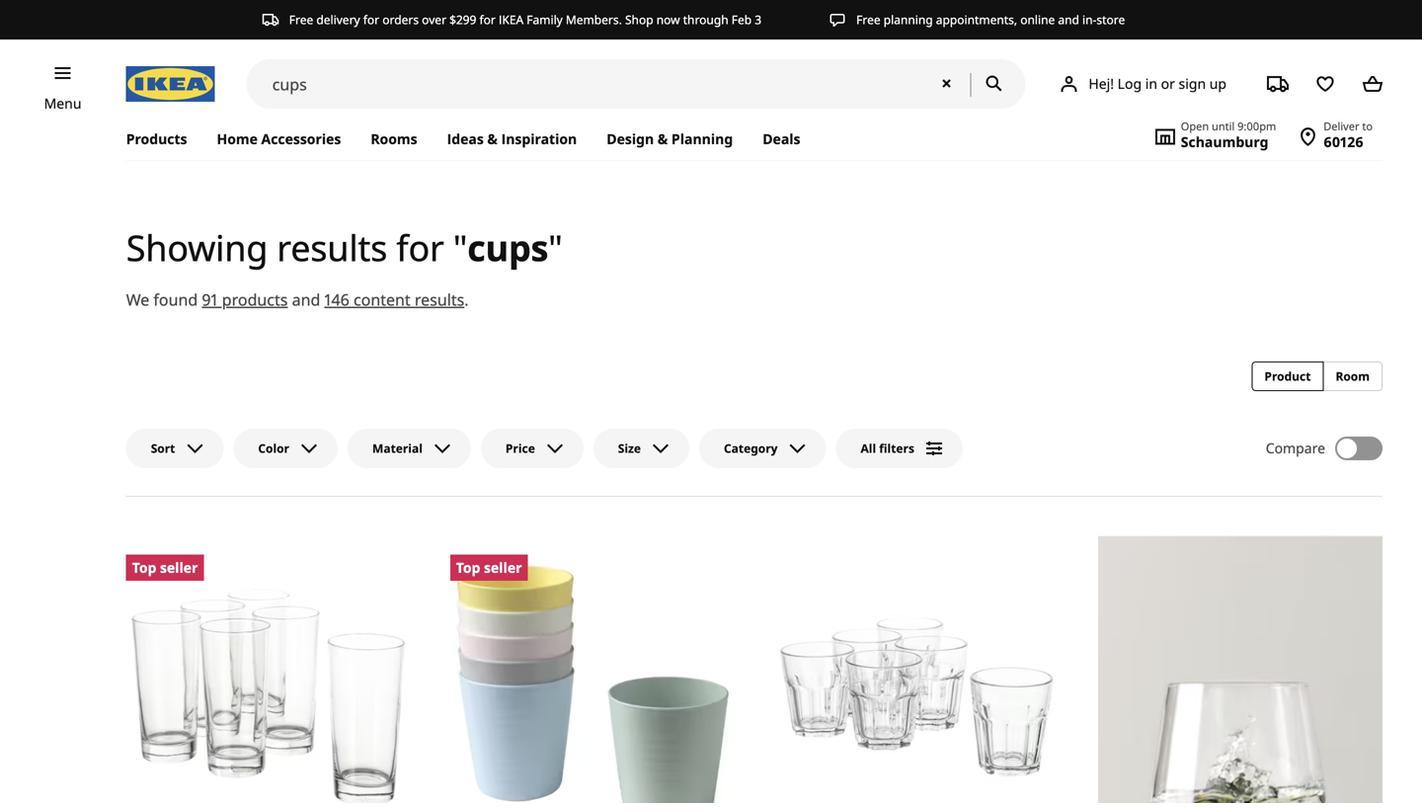 Task type: locate. For each thing, give the bounding box(es) containing it.
results
[[277, 223, 388, 272], [415, 289, 465, 310]]

results up 146
[[277, 223, 388, 272]]

cups
[[468, 223, 549, 272]]

all
[[861, 440, 877, 457]]

home
[[217, 129, 258, 148]]

found
[[154, 289, 198, 310]]

and left in- at the top right of page
[[1059, 11, 1080, 28]]

1 horizontal spatial for
[[397, 223, 444, 272]]

free left delivery at the left
[[289, 11, 313, 28]]

0 horizontal spatial free
[[289, 11, 313, 28]]

deliver to 60126
[[1324, 119, 1374, 151]]

free for free planning appointments, online and in-store
[[857, 11, 881, 28]]

1 horizontal spatial seller
[[484, 559, 522, 577]]

color button
[[234, 429, 338, 468]]

sign
[[1179, 74, 1207, 93]]

orders
[[383, 11, 419, 28]]

planning
[[884, 11, 933, 28]]

0 horizontal spatial &
[[488, 129, 498, 148]]

showing results for " cups "
[[126, 223, 563, 272]]

& inside "link"
[[658, 129, 668, 148]]

1 seller from the left
[[160, 559, 198, 577]]

1 horizontal spatial &
[[658, 129, 668, 148]]

category
[[724, 440, 778, 457]]

60126
[[1324, 132, 1364, 151]]

free delivery for orders over $299 for ikea family members. shop now through feb 3
[[289, 11, 762, 28]]

category button
[[700, 429, 827, 468]]

2 top seller from the left
[[456, 559, 522, 577]]

home accessories link
[[202, 119, 356, 160]]

None search field
[[247, 59, 1026, 109]]

"
[[453, 223, 468, 272], [549, 223, 563, 272]]

free planning appointments, online and in-store link
[[829, 11, 1126, 29]]

0 horizontal spatial for
[[363, 11, 380, 28]]

for left ikea
[[480, 11, 496, 28]]

0 horizontal spatial top
[[132, 559, 156, 577]]

log
[[1118, 74, 1142, 93]]

free left planning
[[857, 11, 881, 28]]

or
[[1162, 74, 1176, 93]]

for left orders
[[363, 11, 380, 28]]

results right 'content'
[[415, 289, 465, 310]]

free
[[289, 11, 313, 28], [857, 11, 881, 28]]

and
[[1059, 11, 1080, 28], [292, 289, 320, 310]]

in
[[1146, 74, 1158, 93]]

store
[[1097, 11, 1126, 28]]

color
[[258, 440, 290, 457]]

91
[[202, 289, 218, 310]]

1 free from the left
[[289, 11, 313, 28]]

top
[[132, 559, 156, 577], [456, 559, 481, 577]]

in-
[[1083, 11, 1097, 28]]

we
[[126, 289, 149, 310]]

2 top from the left
[[456, 559, 481, 577]]

size button
[[594, 429, 690, 468]]

0 horizontal spatial "
[[453, 223, 468, 272]]

1 horizontal spatial "
[[549, 223, 563, 272]]

for up 146 content results link
[[397, 223, 444, 272]]

and for online
[[1059, 11, 1080, 28]]

1 vertical spatial and
[[292, 289, 320, 310]]

seller
[[160, 559, 198, 577], [484, 559, 522, 577]]

1 horizontal spatial top seller
[[456, 559, 522, 577]]

ideas & inspiration
[[447, 129, 577, 148]]

product
[[1265, 368, 1312, 384]]

rooms
[[371, 129, 418, 148]]

compare
[[1267, 439, 1326, 458]]

deals
[[763, 129, 801, 148]]

top seller
[[132, 559, 198, 577], [456, 559, 522, 577]]

1 horizontal spatial and
[[1059, 11, 1080, 28]]

& right design
[[658, 129, 668, 148]]

home accessories
[[217, 129, 341, 148]]

1 top from the left
[[132, 559, 156, 577]]

0 vertical spatial results
[[277, 223, 388, 272]]

filters
[[880, 440, 915, 457]]

1 & from the left
[[488, 129, 498, 148]]

design & planning link
[[592, 119, 748, 160]]

up
[[1210, 74, 1227, 93]]

for for "
[[397, 223, 444, 272]]

ideas
[[447, 129, 484, 148]]

1 vertical spatial results
[[415, 289, 465, 310]]

open
[[1182, 119, 1210, 133]]

0 horizontal spatial top seller
[[132, 559, 198, 577]]

deliver
[[1324, 119, 1360, 133]]

0 vertical spatial and
[[1059, 11, 1080, 28]]

1 horizontal spatial top
[[456, 559, 481, 577]]

& right ideas
[[488, 129, 498, 148]]

146 content results link
[[325, 289, 465, 310]]

2 & from the left
[[658, 129, 668, 148]]

0 horizontal spatial seller
[[160, 559, 198, 577]]

size
[[618, 440, 641, 457]]

all filters
[[861, 440, 915, 457]]

delivery
[[317, 11, 360, 28]]

0 horizontal spatial and
[[292, 289, 320, 310]]

family
[[527, 11, 563, 28]]

for
[[363, 11, 380, 28], [480, 11, 496, 28], [397, 223, 444, 272]]

and left 146
[[292, 289, 320, 310]]

room button
[[1324, 362, 1383, 391]]

price
[[506, 440, 535, 457]]

1 horizontal spatial free
[[857, 11, 881, 28]]

2 free from the left
[[857, 11, 881, 28]]

showing
[[126, 223, 268, 272]]

and for products
[[292, 289, 320, 310]]

1 " from the left
[[453, 223, 468, 272]]

menu button
[[44, 93, 82, 115]]

&
[[488, 129, 498, 148], [658, 129, 668, 148]]

2 " from the left
[[549, 223, 563, 272]]

to
[[1363, 119, 1374, 133]]

0 horizontal spatial results
[[277, 223, 388, 272]]

Search by product text field
[[247, 59, 1026, 109]]



Task type: vqa. For each thing, say whether or not it's contained in the screenshot.
free delivery for orders over $299 for ikea family members. shop now through feb 3 link
yes



Task type: describe. For each thing, give the bounding box(es) containing it.
price button
[[481, 429, 584, 468]]

planning
[[672, 129, 733, 148]]

schaumburg
[[1182, 132, 1269, 151]]

appointments,
[[937, 11, 1018, 28]]

until
[[1212, 119, 1235, 133]]

free planning appointments, online and in-store
[[857, 11, 1126, 28]]

& for ideas
[[488, 129, 498, 148]]

ikea logotype, go to start page image
[[126, 66, 215, 102]]

products
[[126, 129, 187, 148]]

products link
[[126, 119, 202, 160]]

members.
[[566, 11, 622, 28]]

we found 91 products and 146 content results .
[[126, 289, 469, 310]]

feb
[[732, 11, 752, 28]]

design & planning
[[607, 129, 733, 148]]

3
[[755, 11, 762, 28]]

accessories
[[261, 129, 341, 148]]

product element
[[1252, 362, 1383, 391]]

1 top seller from the left
[[132, 559, 198, 577]]

online
[[1021, 11, 1056, 28]]

product button
[[1252, 362, 1325, 391]]

$299
[[450, 11, 477, 28]]

content
[[354, 289, 411, 310]]

open until 9:00pm schaumburg
[[1182, 119, 1277, 151]]

sort
[[151, 440, 175, 457]]

rooms link
[[356, 119, 432, 160]]

9:00pm
[[1238, 119, 1277, 133]]

hej!
[[1089, 74, 1115, 93]]

ikea
[[499, 11, 524, 28]]

hej! log in or sign up link
[[1034, 64, 1251, 104]]

deals link
[[748, 119, 816, 160]]

free for free delivery for orders over $299 for ikea family members. shop now through feb 3
[[289, 11, 313, 28]]

146
[[325, 289, 350, 310]]

menu
[[44, 94, 82, 113]]

over
[[422, 11, 447, 28]]

design
[[607, 129, 654, 148]]

material button
[[348, 429, 471, 468]]

through
[[684, 11, 729, 28]]

ideas & inspiration link
[[432, 119, 592, 160]]

hej! log in or sign up
[[1089, 74, 1227, 93]]

.
[[465, 289, 469, 310]]

91 products link
[[202, 289, 288, 310]]

all filters button
[[836, 429, 963, 468]]

inspiration
[[502, 129, 577, 148]]

& for design
[[658, 129, 668, 148]]

material
[[373, 440, 423, 457]]

2 seller from the left
[[484, 559, 522, 577]]

for for orders
[[363, 11, 380, 28]]

2 horizontal spatial for
[[480, 11, 496, 28]]

1 horizontal spatial results
[[415, 289, 465, 310]]

products
[[222, 289, 288, 310]]

shop
[[625, 11, 654, 28]]

now
[[657, 11, 680, 28]]

room
[[1336, 368, 1371, 384]]

sort button
[[126, 429, 224, 468]]

free delivery for orders over $299 for ikea family members. shop now through feb 3 link
[[262, 11, 762, 29]]



